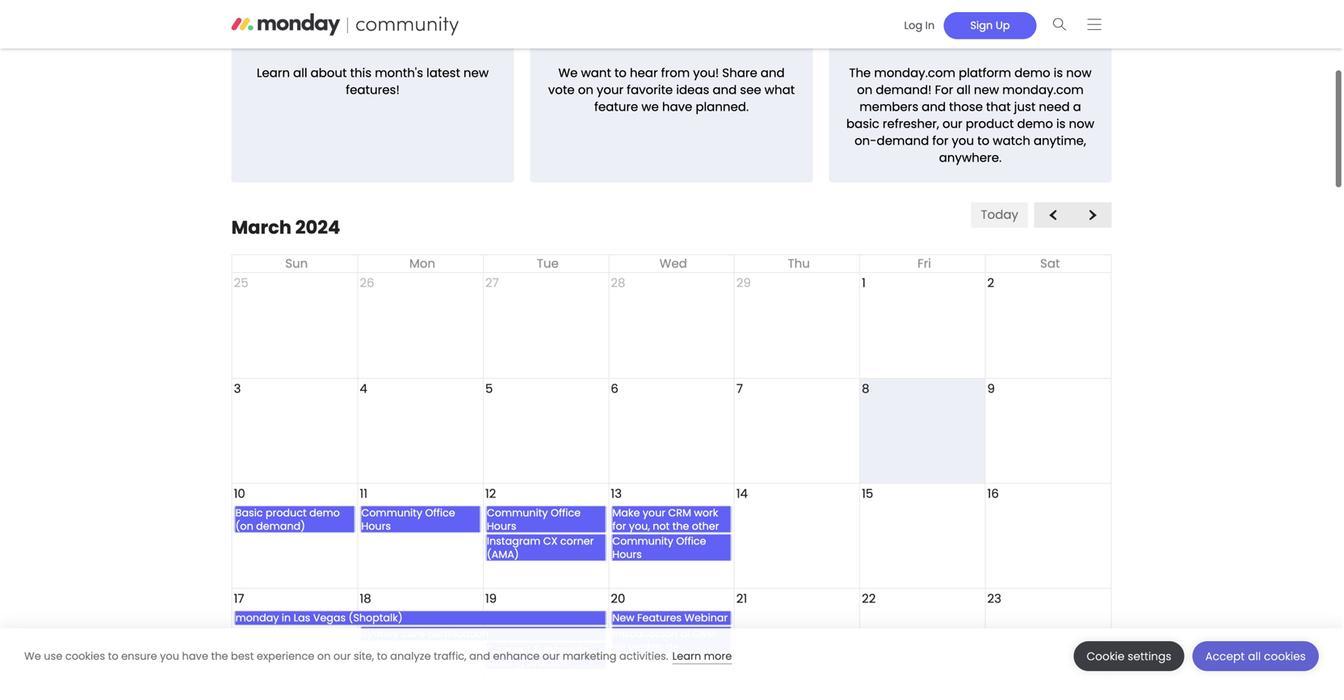 Task type: describe. For each thing, give the bounding box(es) containing it.
1 horizontal spatial our
[[543, 649, 560, 664]]

basic inside the monday.com platform demo is now on demand!  for all new monday.com members and those that just need a basic refresher, our product demo is now on-demand for you to watch anytime, anywhere.
[[846, 115, 880, 132]]

cookies for use
[[65, 649, 105, 664]]

not
[[653, 519, 670, 533]]

1 de from the left
[[612, 640, 626, 654]]

about
[[311, 64, 347, 81]]

16
[[987, 485, 999, 502]]

log in
[[904, 18, 935, 33]]

cookie
[[1087, 649, 1125, 664]]

1 horizontal spatial feature
[[713, 29, 765, 50]]

all for learn
[[293, 64, 307, 81]]

have inside we want to hear from you! share and vote on your favorite ideas and see what feature we have planned.
[[662, 98, 692, 115]]

sat
[[1040, 255, 1060, 272]]

2024
[[295, 215, 340, 240]]

this
[[350, 64, 372, 81]]

1 horizontal spatial monday.com
[[874, 64, 956, 81]]

instagram cx corner (ama) link
[[485, 534, 607, 562]]

sign up button
[[944, 12, 1037, 39]]

feature inside we want to hear from you! share and vote on your favorite ideas and see what feature we have planned.
[[594, 98, 638, 115]]

dialog containing cookie settings
[[0, 628, 1343, 684]]

marketing
[[563, 649, 617, 664]]

&
[[534, 642, 541, 657]]

(on
[[235, 519, 253, 533]]

we
[[642, 98, 659, 115]]

demand
[[877, 132, 929, 149]]

the for have
[[211, 649, 228, 664]]

0 horizontal spatial new
[[334, 29, 364, 50]]

fri
[[918, 255, 931, 272]]

hours for instagram cx corner (ama)
[[612, 547, 642, 562]]

14
[[736, 485, 748, 502]]

sun
[[285, 255, 308, 272]]

19
[[485, 590, 497, 607]]

search image
[[1053, 18, 1067, 30]]

accept all cookies
[[1206, 649, 1306, 664]]

work
[[694, 506, 718, 520]]

see
[[740, 81, 761, 98]]

share inside we want to hear from you! share and vote on your favorite ideas and see what feature we have planned.
[[722, 64, 757, 81]]

make
[[612, 506, 640, 520]]

webinar
[[432, 29, 491, 50]]

1
[[862, 274, 866, 292]]

your inside we want to hear from you! share and vote on your favorite ideas and see what feature we have planned.
[[597, 81, 624, 98]]

our inside the monday.com platform demo is now on demand!  for all new monday.com members and those that just need a basic refresher, our product demo is now on-demand for you to watch anytime, anywhere.
[[943, 115, 963, 132]]

cx
[[543, 534, 558, 548]]

the for not
[[673, 519, 689, 533]]

latest
[[426, 64, 460, 81]]

core
[[402, 626, 425, 641]]

we for want
[[558, 64, 578, 81]]

1 vertical spatial is
[[1056, 115, 1066, 132]]

2 de from the left
[[666, 640, 680, 654]]

sport.
[[487, 682, 516, 684]]

cookie settings button
[[1074, 641, 1185, 671]]

crm for al
[[693, 626, 716, 641]]

log
[[904, 18, 923, 33]]

more
[[704, 649, 732, 664]]

10
[[234, 485, 245, 502]]

21
[[736, 590, 747, 607]]

those
[[949, 98, 983, 115]]

to left ensure
[[108, 649, 118, 664]]

upcoming new features webinar
[[254, 29, 491, 50]]

6
[[611, 380, 619, 397]]

platform
[[959, 64, 1011, 81]]

on inside the monday.com platform demo is now on demand!  for all new monday.com members and those that just need a basic refresher, our product demo is now on-demand for you to watch anytime, anywhere.
[[857, 81, 873, 98]]

and inside the monday.com platform demo is now on demand!  for all new monday.com members and those that just need a basic refresher, our product demo is now on-demand for you to watch anytime, anywhere.
[[922, 98, 946, 115]]

what
[[765, 81, 795, 98]]

demand)
[[256, 519, 305, 533]]

ensure
[[121, 649, 157, 664]]

20
[[611, 590, 625, 607]]

0 vertical spatial now
[[1066, 64, 1092, 81]]

connect & innovate: making product development a team sport.
[[487, 642, 599, 684]]

new for new basic product demo
[[879, 29, 910, 50]]

just
[[1014, 98, 1036, 115]]

25
[[234, 274, 248, 292]]

upcoming
[[254, 29, 330, 50]]

have inside dialog
[[182, 649, 208, 664]]

las
[[294, 611, 310, 625]]

hear
[[630, 64, 658, 81]]

in
[[282, 611, 291, 625]]

community office hours for demo
[[361, 506, 458, 533]]

activities.
[[619, 649, 668, 664]]

prev image
[[1046, 209, 1061, 221]]

accept
[[1206, 649, 1245, 664]]

0 horizontal spatial share
[[578, 29, 620, 50]]

best
[[231, 649, 254, 664]]

menu image
[[1088, 18, 1101, 30]]

monday in las vegas (shoptalk)
[[235, 611, 403, 625]]

all inside the monday.com platform demo is now on demand!  for all new monday.com members and those that just need a basic refresher, our product demo is now on-demand for you to watch anytime, anywhere.
[[957, 81, 971, 98]]

new features webinar link
[[611, 611, 732, 626]]

today
[[981, 206, 1019, 223]]

accept all cookies button
[[1193, 641, 1319, 671]]

make your crm work for you, not the other way around
[[612, 506, 722, 547]]

product inside "connect & innovate: making product development a team sport."
[[527, 656, 568, 670]]

2 horizontal spatial monday.com
[[1002, 81, 1084, 98]]

13
[[611, 485, 622, 502]]

monday.com inside the introducción al crm de ventas de monday.com
[[612, 653, 682, 668]]

on-
[[855, 132, 877, 149]]

introducción
[[612, 626, 678, 641]]

1 horizontal spatial community office hours
[[487, 506, 584, 533]]

1 horizontal spatial community
[[487, 506, 548, 520]]

features
[[637, 611, 682, 625]]

other
[[692, 519, 719, 533]]

5
[[485, 380, 493, 397]]

(shoptalk)
[[349, 611, 403, 625]]

18
[[360, 590, 371, 607]]

wed
[[660, 255, 687, 272]]

demo right 'that'
[[1017, 115, 1053, 132]]

ventas
[[629, 640, 663, 654]]

sydney
[[361, 626, 399, 641]]

features!
[[346, 81, 400, 98]]

you!
[[693, 64, 719, 81]]

0 horizontal spatial on
[[317, 649, 331, 664]]

you inside dialog
[[160, 649, 179, 664]]

share your dream feature
[[578, 29, 765, 50]]

mon
[[409, 255, 435, 272]]

monday
[[235, 611, 279, 625]]

march
[[231, 215, 291, 240]]

analyze
[[390, 649, 431, 664]]

8
[[862, 380, 870, 397]]



Task type: locate. For each thing, give the bounding box(es) containing it.
hours down way
[[612, 547, 642, 562]]

make your crm work for you, not the other way around link
[[611, 506, 732, 547]]

demand!
[[876, 81, 932, 98]]

new for new features webinar
[[612, 611, 635, 625]]

you right ensure
[[160, 649, 179, 664]]

office for corner
[[676, 534, 706, 548]]

your left hear
[[597, 81, 624, 98]]

0 vertical spatial feature
[[713, 29, 765, 50]]

your up hear
[[624, 29, 656, 50]]

new down 20
[[612, 611, 635, 625]]

demo up just
[[1015, 64, 1051, 81]]

cookies
[[65, 649, 105, 664], [1264, 649, 1306, 664]]

community office hours link up cx
[[485, 506, 607, 533]]

we left want
[[558, 64, 578, 81]]

on left demand!
[[857, 81, 873, 98]]

the inside dialog
[[211, 649, 228, 664]]

vegas
[[313, 611, 346, 625]]

up
[[996, 18, 1010, 33]]

cookies for all
[[1264, 649, 1306, 664]]

community for instagram cx corner (ama)
[[612, 534, 674, 548]]

dream
[[660, 29, 709, 50]]

vote
[[548, 81, 575, 98]]

community for basic product demo (on demand)
[[361, 506, 422, 520]]

0 vertical spatial a
[[1073, 98, 1081, 115]]

1 vertical spatial your
[[597, 81, 624, 98]]

new right latest
[[464, 64, 489, 81]]

webinar
[[685, 611, 728, 625]]

to left hear
[[615, 64, 627, 81]]

a inside the monday.com platform demo is now on demand!  for all new monday.com members and those that just need a basic refresher, our product demo is now on-demand for you to watch anytime, anywhere.
[[1073, 98, 1081, 115]]

you inside the monday.com platform demo is now on demand!  for all new monday.com members and those that just need a basic refresher, our product demo is now on-demand for you to watch anytime, anywhere.
[[952, 132, 974, 149]]

making
[[487, 656, 524, 670]]

crm inside make your crm work for you, not the other way around
[[668, 506, 691, 520]]

for
[[932, 132, 949, 149], [612, 519, 626, 533]]

1 horizontal spatial have
[[662, 98, 692, 115]]

a
[[1073, 98, 1081, 115], [559, 669, 566, 684]]

community office hours for corner
[[612, 534, 709, 562]]

1 vertical spatial feature
[[594, 98, 638, 115]]

26
[[360, 274, 374, 292]]

1 horizontal spatial all
[[957, 81, 971, 98]]

0 vertical spatial we
[[558, 64, 578, 81]]

hours down the 11
[[361, 519, 391, 533]]

community office hours link down the 11
[[360, 506, 481, 533]]

product inside basic product demo (on demand)
[[266, 506, 307, 520]]

share right you!
[[722, 64, 757, 81]]

crm for your
[[668, 506, 691, 520]]

monday.com up the anytime, on the top right of the page
[[1002, 81, 1084, 98]]

innovate:
[[544, 642, 592, 657]]

0 horizontal spatial the
[[211, 649, 228, 664]]

2 horizontal spatial office
[[676, 534, 706, 548]]

1 horizontal spatial for
[[932, 132, 949, 149]]

new inside learn all about this month's latest new features!
[[464, 64, 489, 81]]

team
[[568, 669, 596, 684]]

0 horizontal spatial basic
[[846, 115, 880, 132]]

you
[[952, 132, 974, 149], [160, 649, 179, 664]]

2
[[987, 274, 994, 292]]

1 cookies from the left
[[65, 649, 105, 664]]

0 vertical spatial you
[[952, 132, 974, 149]]

2 horizontal spatial on
[[857, 81, 873, 98]]

2 horizontal spatial community office hours link
[[611, 534, 732, 562]]

22
[[862, 590, 876, 607]]

1 horizontal spatial new
[[879, 29, 910, 50]]

to right site,
[[377, 649, 387, 664]]

and inside dialog
[[469, 649, 490, 664]]

we left use
[[24, 649, 41, 664]]

is right just
[[1056, 115, 1066, 132]]

1 horizontal spatial you
[[952, 132, 974, 149]]

traffic,
[[434, 649, 467, 664]]

development
[[487, 669, 556, 684]]

0 horizontal spatial you
[[160, 649, 179, 664]]

1 horizontal spatial we
[[558, 64, 578, 81]]

demo right demand)
[[309, 506, 340, 520]]

learn more link
[[672, 649, 732, 664]]

monday in las vegas (shoptalk) link
[[234, 611, 607, 626]]

the
[[673, 519, 689, 533], [211, 649, 228, 664]]

sydney core certification
[[361, 626, 489, 641]]

favorite
[[627, 81, 673, 98]]

new
[[879, 29, 910, 50], [612, 611, 635, 625]]

cookies right accept
[[1264, 649, 1306, 664]]

0 horizontal spatial a
[[559, 669, 566, 684]]

product
[[957, 29, 1015, 50], [966, 115, 1014, 132], [266, 506, 307, 520], [527, 656, 568, 670]]

anytime,
[[1034, 132, 1086, 149]]

certification
[[428, 626, 489, 641]]

for inside make your crm work for you, not the other way around
[[612, 519, 626, 533]]

and left those
[[922, 98, 946, 115]]

1 horizontal spatial learn
[[672, 649, 701, 664]]

hours for basic product demo (on demand)
[[361, 519, 391, 533]]

you down those
[[952, 132, 974, 149]]

0 horizontal spatial hours
[[361, 519, 391, 533]]

community down you,
[[612, 534, 674, 548]]

and
[[761, 64, 785, 81], [713, 81, 737, 98], [922, 98, 946, 115], [469, 649, 490, 664]]

29
[[736, 274, 751, 292]]

0 horizontal spatial we
[[24, 649, 41, 664]]

learn all about this month's latest new features!
[[257, 64, 489, 98]]

members
[[860, 98, 919, 115]]

our left site,
[[333, 649, 351, 664]]

1 horizontal spatial basic
[[914, 29, 953, 50]]

navigation containing log in
[[890, 7, 1112, 41]]

learn down al
[[672, 649, 701, 664]]

2 horizontal spatial new
[[974, 81, 999, 98]]

for
[[935, 81, 953, 98]]

(ama)
[[487, 547, 519, 562]]

de left al
[[666, 640, 680, 654]]

new left just
[[974, 81, 999, 98]]

new left in
[[879, 29, 910, 50]]

now right just
[[1069, 115, 1094, 132]]

we use cookies to ensure you have the best experience on our site, to analyze traffic, and enhance our marketing activities. learn more
[[24, 649, 732, 664]]

dialog
[[0, 628, 1343, 684]]

your for share
[[624, 29, 656, 50]]

feature left the we
[[594, 98, 638, 115]]

for left you,
[[612, 519, 626, 533]]

for inside the monday.com platform demo is now on demand!  for all new monday.com members and those that just need a basic refresher, our product demo is now on-demand for you to watch anytime, anywhere.
[[932, 132, 949, 149]]

0 horizontal spatial community office hours
[[361, 506, 458, 533]]

1 horizontal spatial a
[[1073, 98, 1081, 115]]

crm inside the introducción al crm de ventas de monday.com
[[693, 626, 716, 641]]

2 horizontal spatial all
[[1248, 649, 1261, 664]]

crm left the work
[[668, 506, 691, 520]]

1 vertical spatial share
[[722, 64, 757, 81]]

sign up
[[970, 18, 1010, 33]]

share
[[578, 29, 620, 50], [722, 64, 757, 81]]

all right accept
[[1248, 649, 1261, 664]]

demo
[[1019, 29, 1062, 50], [1015, 64, 1051, 81], [1017, 115, 1053, 132], [309, 506, 340, 520]]

march 2024
[[231, 215, 340, 240]]

0 vertical spatial basic
[[914, 29, 953, 50]]

community office hours down the 11
[[361, 506, 458, 533]]

to inside the monday.com platform demo is now on demand!  for all new monday.com members and those that just need a basic refresher, our product demo is now on-demand for you to watch anytime, anywhere.
[[977, 132, 990, 149]]

our down for at the top right of page
[[943, 115, 963, 132]]

0 vertical spatial share
[[578, 29, 620, 50]]

use
[[44, 649, 63, 664]]

need
[[1039, 98, 1070, 115]]

9
[[987, 380, 995, 397]]

1 horizontal spatial hours
[[487, 519, 516, 533]]

your for make
[[643, 506, 666, 520]]

0 horizontal spatial new
[[612, 611, 635, 625]]

settings
[[1128, 649, 1172, 664]]

and right you!
[[761, 64, 785, 81]]

1 vertical spatial learn
[[672, 649, 701, 664]]

community office hours link down "not"
[[611, 534, 732, 562]]

the left best at the bottom of the page
[[211, 649, 228, 664]]

your up around at the bottom of page
[[643, 506, 666, 520]]

on inside we want to hear from you! share and vote on your favorite ideas and see what feature we have planned.
[[578, 81, 594, 98]]

0 horizontal spatial office
[[425, 506, 455, 520]]

0 vertical spatial have
[[662, 98, 692, 115]]

demo inside basic product demo (on demand)
[[309, 506, 340, 520]]

1 vertical spatial a
[[559, 669, 566, 684]]

0 vertical spatial your
[[624, 29, 656, 50]]

1 horizontal spatial new
[[464, 64, 489, 81]]

have right the we
[[662, 98, 692, 115]]

1 horizontal spatial the
[[673, 519, 689, 533]]

2 horizontal spatial community office hours
[[612, 534, 709, 562]]

cookies inside accept all cookies button
[[1264, 649, 1306, 664]]

1 horizontal spatial community office hours link
[[485, 506, 607, 533]]

community office hours
[[361, 506, 458, 533], [487, 506, 584, 533], [612, 534, 709, 562]]

7
[[736, 380, 743, 397]]

0 horizontal spatial learn
[[257, 64, 290, 81]]

0 horizontal spatial community
[[361, 506, 422, 520]]

now up need
[[1066, 64, 1092, 81]]

learn inside learn all about this month's latest new features!
[[257, 64, 290, 81]]

1 horizontal spatial crm
[[693, 626, 716, 641]]

all right for at the top right of page
[[957, 81, 971, 98]]

a left team
[[559, 669, 566, 684]]

new inside the monday.com platform demo is now on demand!  for all new monday.com members and those that just need a basic refresher, our product demo is now on-demand for you to watch anytime, anywhere.
[[974, 81, 999, 98]]

crm down webinar
[[693, 626, 716, 641]]

the right "not"
[[673, 519, 689, 533]]

our right &
[[543, 649, 560, 664]]

all for accept
[[1248, 649, 1261, 664]]

0 horizontal spatial our
[[333, 649, 351, 664]]

we inside dialog
[[24, 649, 41, 664]]

1 vertical spatial you
[[160, 649, 179, 664]]

have
[[662, 98, 692, 115], [182, 649, 208, 664]]

1 vertical spatial have
[[182, 649, 208, 664]]

2 horizontal spatial our
[[943, 115, 963, 132]]

introducción al crm de ventas de monday.com link
[[611, 626, 732, 668]]

community office hours down "not"
[[612, 534, 709, 562]]

1 vertical spatial for
[[612, 519, 626, 533]]

27
[[485, 274, 499, 292]]

that
[[986, 98, 1011, 115]]

share up want
[[578, 29, 620, 50]]

0 horizontal spatial feature
[[594, 98, 638, 115]]

community office hours up cx
[[487, 506, 584, 533]]

0 vertical spatial learn
[[257, 64, 290, 81]]

we for use
[[24, 649, 41, 664]]

on right the vote
[[578, 81, 594, 98]]

monday.com up members
[[874, 64, 956, 81]]

1 vertical spatial basic
[[846, 115, 880, 132]]

1 horizontal spatial cookies
[[1264, 649, 1306, 664]]

1 horizontal spatial on
[[578, 81, 594, 98]]

0 horizontal spatial cookies
[[65, 649, 105, 664]]

1 vertical spatial now
[[1069, 115, 1094, 132]]

0 horizontal spatial all
[[293, 64, 307, 81]]

1 vertical spatial the
[[211, 649, 228, 664]]

hours
[[361, 519, 391, 533], [487, 519, 516, 533], [612, 547, 642, 562]]

community office hours link for corner
[[611, 534, 732, 562]]

0 vertical spatial the
[[673, 519, 689, 533]]

next image
[[1085, 209, 1100, 221]]

office
[[425, 506, 455, 520], [551, 506, 581, 520], [676, 534, 706, 548]]

we inside we want to hear from you! share and vote on your favorite ideas and see what feature we have planned.
[[558, 64, 578, 81]]

2 horizontal spatial community
[[612, 534, 674, 548]]

learn inside dialog
[[672, 649, 701, 664]]

de left ventas
[[612, 640, 626, 654]]

have left best at the bottom of the page
[[182, 649, 208, 664]]

0 horizontal spatial for
[[612, 519, 626, 533]]

0 horizontal spatial have
[[182, 649, 208, 664]]

2 horizontal spatial hours
[[612, 547, 642, 562]]

all
[[293, 64, 307, 81], [957, 81, 971, 98], [1248, 649, 1261, 664]]

the inside make your crm work for you, not the other way around
[[673, 519, 689, 533]]

for right demand
[[932, 132, 949, 149]]

demo right up
[[1019, 29, 1062, 50]]

de
[[612, 640, 626, 654], [666, 640, 680, 654]]

around
[[636, 532, 674, 547]]

thu
[[788, 255, 810, 272]]

sign
[[970, 18, 993, 33]]

product inside the monday.com platform demo is now on demand!  for all new monday.com members and those that just need a basic refresher, our product demo is now on-demand for you to watch anytime, anywhere.
[[966, 115, 1014, 132]]

2 cookies from the left
[[1264, 649, 1306, 664]]

connect
[[487, 642, 531, 657]]

12
[[485, 485, 496, 502]]

a right need
[[1073, 98, 1081, 115]]

new up this at the left top of the page
[[334, 29, 364, 50]]

learn down "upcoming"
[[257, 64, 290, 81]]

0 horizontal spatial crm
[[668, 506, 691, 520]]

basic product demo (on demand)
[[235, 506, 343, 533]]

all left about
[[293, 64, 307, 81]]

feature up you!
[[713, 29, 765, 50]]

today button
[[971, 202, 1028, 228]]

all inside learn all about this month's latest new features!
[[293, 64, 307, 81]]

month's
[[375, 64, 423, 81]]

2 vertical spatial your
[[643, 506, 666, 520]]

community
[[361, 506, 422, 520], [487, 506, 548, 520], [612, 534, 674, 548]]

0 vertical spatial is
[[1054, 64, 1063, 81]]

all inside accept all cookies button
[[1248, 649, 1261, 664]]

0 vertical spatial new
[[879, 29, 910, 50]]

23
[[987, 590, 1002, 607]]

1 horizontal spatial share
[[722, 64, 757, 81]]

0 horizontal spatial monday.com
[[612, 653, 682, 668]]

a inside "connect & innovate: making product development a team sport."
[[559, 669, 566, 684]]

you,
[[629, 519, 650, 533]]

1 horizontal spatial de
[[666, 640, 680, 654]]

new features webinar
[[612, 611, 728, 625]]

and down sydney core certification link
[[469, 649, 490, 664]]

our
[[943, 115, 963, 132], [333, 649, 351, 664], [543, 649, 560, 664]]

community down the 11
[[361, 506, 422, 520]]

introducción al crm de ventas de monday.com
[[612, 626, 718, 668]]

way
[[612, 532, 634, 547]]

0 vertical spatial for
[[932, 132, 949, 149]]

experience
[[257, 649, 314, 664]]

0 horizontal spatial de
[[612, 640, 626, 654]]

1 horizontal spatial office
[[551, 506, 581, 520]]

4
[[360, 380, 367, 397]]

tue
[[537, 255, 559, 272]]

the monday.com platform demo is now on demand!  for all new monday.com members and those that just need a basic refresher, our product demo is now on-demand for you to watch anytime, anywhere.
[[846, 64, 1094, 166]]

1 vertical spatial we
[[24, 649, 41, 664]]

your inside make your crm work for you, not the other way around
[[643, 506, 666, 520]]

community office hours link for demo
[[360, 506, 481, 533]]

to left watch
[[977, 132, 990, 149]]

1 vertical spatial crm
[[693, 626, 716, 641]]

1 vertical spatial new
[[612, 611, 635, 625]]

basic
[[235, 506, 263, 520]]

navigation
[[890, 7, 1112, 41]]

office for demo
[[425, 506, 455, 520]]

hours up instagram
[[487, 519, 516, 533]]

and left see
[[713, 81, 737, 98]]

cookies right use
[[65, 649, 105, 664]]

0 vertical spatial crm
[[668, 506, 691, 520]]

is up need
[[1054, 64, 1063, 81]]

monday community forum image
[[231, 13, 490, 36]]

11
[[360, 485, 368, 502]]

community up instagram
[[487, 506, 548, 520]]

in
[[925, 18, 935, 33]]

monday.com down introducción
[[612, 653, 682, 668]]

0 horizontal spatial community office hours link
[[360, 506, 481, 533]]

feature
[[713, 29, 765, 50], [594, 98, 638, 115]]

to inside we want to hear from you! share and vote on your favorite ideas and see what feature we have planned.
[[615, 64, 627, 81]]

on right experience
[[317, 649, 331, 664]]



Task type: vqa. For each thing, say whether or not it's contained in the screenshot.
learning resources link
no



